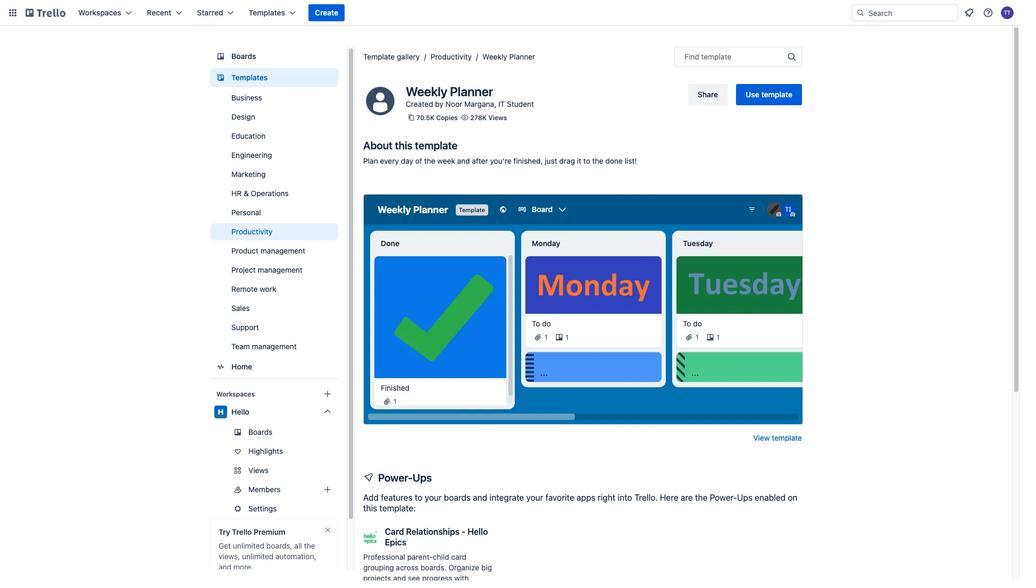 Task type: describe. For each thing, give the bounding box(es) containing it.
1 vertical spatial templates
[[231, 73, 268, 82]]

0 vertical spatial productivity
[[431, 52, 472, 61]]

view
[[753, 434, 770, 442]]

home
[[231, 362, 252, 371]]

this inside add features to your boards and integrate your favorite apps right into trello. here are the power-ups enabled on this template:
[[363, 503, 377, 513]]

to inside about this template plan every day of the week and after you're finished, just drag it to the done list!
[[583, 157, 590, 165]]

create button
[[308, 4, 345, 21]]

view template
[[753, 434, 802, 442]]

1 horizontal spatial productivity link
[[431, 52, 472, 61]]

1 vertical spatial productivity
[[231, 227, 273, 236]]

forward image inside views link
[[336, 464, 349, 477]]

you're
[[490, 157, 511, 165]]

planner for weekly planner
[[509, 52, 535, 61]]

management for project management
[[258, 266, 303, 274]]

the inside add features to your boards and integrate your favorite apps right into trello. here are the power-ups enabled on this template:
[[695, 493, 708, 503]]

integrate
[[490, 493, 524, 503]]

0 vertical spatial ups
[[413, 471, 432, 484]]

professional parent-child card grouping across boards. organize big projects and see progress wi
[[363, 553, 492, 581]]

share button
[[688, 84, 728, 105]]

template gallery
[[363, 52, 420, 61]]

product management
[[231, 247, 305, 255]]

share
[[698, 90, 718, 99]]

and inside add features to your boards and integrate your favorite apps right into trello. here are the power-ups enabled on this template:
[[473, 493, 487, 503]]

and inside about this template plan every day of the week and after you're finished, just drag it to the done list!
[[457, 157, 470, 165]]

weekly planner
[[482, 52, 535, 61]]

epics
[[385, 537, 406, 548]]

about this template plan every day of the week and after you're finished, just drag it to the done list!
[[363, 139, 637, 165]]

across
[[396, 563, 419, 572]]

business link
[[210, 89, 338, 106]]

parent-
[[407, 553, 433, 562]]

finished,
[[513, 157, 543, 165]]

card relationships - hello epics
[[385, 527, 488, 548]]

right
[[598, 493, 615, 503]]

card
[[385, 527, 404, 537]]

boards link for home
[[210, 47, 338, 66]]

it
[[577, 157, 581, 165]]

find
[[684, 52, 699, 61]]

terry turtle (terryturtle) image
[[1001, 6, 1014, 19]]

weekly planner created by noor margana, it student
[[406, 84, 534, 108]]

premium
[[254, 528, 285, 537]]

planner for weekly planner created by noor margana, it student
[[450, 84, 493, 99]]

the inside try trello premium get unlimited boards, all the views, unlimited automation, and more.
[[304, 542, 315, 550]]

template for use template
[[761, 90, 792, 99]]

highlights
[[248, 447, 283, 456]]

personal
[[231, 208, 261, 217]]

weekly planner link
[[482, 52, 535, 61]]

template for find template
[[701, 52, 731, 61]]

templates button
[[242, 4, 302, 21]]

copies
[[436, 114, 458, 121]]

2 your from the left
[[526, 493, 543, 503]]

hello inside card relationships - hello epics
[[468, 527, 488, 537]]

management for team management
[[252, 342, 297, 351]]

card
[[451, 553, 466, 562]]

board image
[[214, 50, 227, 63]]

0 vertical spatial unlimited
[[233, 542, 264, 550]]

settings
[[248, 504, 277, 513]]

open information menu image
[[983, 7, 993, 18]]

marketing
[[231, 170, 266, 179]]

power-ups
[[378, 471, 432, 484]]

0 notifications image
[[963, 6, 975, 19]]

progress
[[422, 574, 452, 581]]

after
[[472, 157, 488, 165]]

support
[[231, 323, 259, 332]]

trello
[[232, 528, 252, 537]]

big
[[481, 563, 492, 572]]

gallery
[[397, 52, 420, 61]]

about
[[363, 139, 392, 151]]

use template button
[[736, 84, 802, 105]]

trello.
[[634, 493, 658, 503]]

home image
[[214, 361, 227, 373]]

to inside add features to your boards and integrate your favorite apps right into trello. here are the power-ups enabled on this template:
[[415, 493, 422, 503]]

template gallery link
[[363, 52, 420, 61]]

noor
[[445, 100, 462, 108]]

the left done
[[592, 157, 603, 165]]

boards for home
[[231, 52, 256, 61]]

templates link
[[210, 68, 338, 87]]

-
[[462, 527, 465, 537]]

create
[[315, 8, 338, 17]]

product
[[231, 247, 259, 255]]

70.5k
[[416, 114, 435, 121]]

relationships
[[406, 527, 460, 537]]

see
[[408, 574, 420, 581]]

primary element
[[0, 0, 1020, 26]]

template board image
[[214, 71, 227, 84]]

project management
[[231, 266, 303, 274]]

features
[[381, 493, 413, 503]]

day
[[401, 157, 413, 165]]

0 horizontal spatial hello
[[231, 408, 249, 416]]

done
[[605, 157, 623, 165]]

boards
[[444, 493, 471, 503]]

power- inside add features to your boards and integrate your favorite apps right into trello. here are the power-ups enabled on this template:
[[710, 493, 737, 503]]

recent button
[[140, 4, 188, 21]]

278k views
[[470, 114, 507, 121]]

members
[[248, 485, 281, 494]]

h
[[218, 408, 224, 416]]

education link
[[210, 128, 338, 145]]

add features to your boards and integrate your favorite apps right into trello. here are the power-ups enabled on this template:
[[363, 493, 798, 513]]

sales
[[231, 304, 250, 313]]



Task type: locate. For each thing, give the bounding box(es) containing it.
personal link
[[210, 204, 338, 221]]

management
[[261, 247, 305, 255], [258, 266, 303, 274], [252, 342, 297, 351]]

your left boards
[[425, 493, 442, 503]]

0 vertical spatial workspaces
[[78, 8, 121, 17]]

ups inside add features to your boards and integrate your favorite apps right into trello. here are the power-ups enabled on this template:
[[737, 493, 753, 503]]

2 boards link from the top
[[210, 424, 338, 441]]

power- up features
[[378, 471, 413, 484]]

2 vertical spatial management
[[252, 342, 297, 351]]

1 vertical spatial this
[[363, 503, 377, 513]]

product management link
[[210, 243, 338, 260]]

create a workspace image
[[321, 388, 334, 400]]

on
[[788, 493, 798, 503]]

add
[[363, 493, 379, 503]]

boards
[[231, 52, 256, 61], [248, 428, 272, 437]]

1 vertical spatial workspaces
[[216, 390, 255, 398]]

and inside try trello premium get unlimited boards, all the views, unlimited automation, and more.
[[219, 563, 231, 572]]

template
[[701, 52, 731, 61], [761, 90, 792, 99], [415, 139, 457, 151], [772, 434, 802, 442]]

back to home image
[[26, 4, 65, 21]]

the right of
[[424, 157, 435, 165]]

weekly up created
[[406, 84, 447, 99]]

boards,
[[266, 542, 292, 550]]

it
[[498, 100, 505, 108]]

unlimited
[[233, 542, 264, 550], [242, 552, 274, 561]]

1 your from the left
[[425, 493, 442, 503]]

boards link up highlights link
[[210, 424, 338, 441]]

engineering link
[[210, 147, 338, 164]]

design link
[[210, 108, 338, 126]]

views,
[[219, 552, 240, 561]]

boards link up templates link
[[210, 47, 338, 66]]

1 vertical spatial management
[[258, 266, 303, 274]]

try trello premium get unlimited boards, all the views, unlimited automation, and more.
[[219, 528, 316, 572]]

ups left enabled
[[737, 493, 753, 503]]

grouping
[[363, 563, 394, 572]]

operations
[[251, 189, 289, 198]]

0 vertical spatial to
[[583, 157, 590, 165]]

1 horizontal spatial this
[[395, 139, 413, 151]]

this inside about this template plan every day of the week and after you're finished, just drag it to the done list!
[[395, 139, 413, 151]]

automation,
[[276, 552, 316, 561]]

template inside field
[[701, 52, 731, 61]]

0 horizontal spatial planner
[[450, 84, 493, 99]]

use template
[[746, 90, 792, 99]]

template inside button
[[761, 90, 792, 99]]

weekly for weekly planner
[[482, 52, 507, 61]]

to right features
[[415, 493, 422, 503]]

weekly down primary element
[[482, 52, 507, 61]]

1 horizontal spatial views
[[488, 114, 507, 121]]

noor margana, it student image
[[363, 84, 397, 118]]

the right all
[[304, 542, 315, 550]]

1 vertical spatial forward image
[[336, 483, 349, 496]]

planner down primary element
[[509, 52, 535, 61]]

every
[[380, 157, 399, 165]]

0 vertical spatial weekly
[[482, 52, 507, 61]]

1 horizontal spatial hello
[[468, 527, 488, 537]]

management down support link
[[252, 342, 297, 351]]

drag
[[559, 157, 575, 165]]

unlimited down trello
[[233, 542, 264, 550]]

workspaces inside dropdown button
[[78, 8, 121, 17]]

support link
[[210, 319, 338, 336]]

productivity link right gallery
[[431, 52, 472, 61]]

templates inside dropdown button
[[249, 8, 285, 17]]

0 horizontal spatial weekly
[[406, 84, 447, 99]]

and right boards
[[473, 493, 487, 503]]

team management link
[[210, 338, 338, 355]]

70.5k copies
[[416, 114, 458, 121]]

unlimited up more. in the left bottom of the page
[[242, 552, 274, 561]]

template for view template
[[772, 434, 802, 442]]

1 vertical spatial views
[[248, 466, 269, 475]]

hr & operations link
[[210, 185, 338, 202]]

templates right starred dropdown button
[[249, 8, 285, 17]]

0 vertical spatial productivity link
[[431, 52, 472, 61]]

forward image
[[336, 464, 349, 477], [336, 483, 349, 496]]

template inside about this template plan every day of the week and after you're finished, just drag it to the done list!
[[415, 139, 457, 151]]

use
[[746, 90, 759, 99]]

boards for views
[[248, 428, 272, 437]]

this up day
[[395, 139, 413, 151]]

0 horizontal spatial your
[[425, 493, 442, 503]]

1 vertical spatial boards link
[[210, 424, 338, 441]]

more.
[[233, 563, 253, 572]]

and down views,
[[219, 563, 231, 572]]

productivity down 'personal'
[[231, 227, 273, 236]]

view template link
[[753, 433, 802, 444]]

boards link for views
[[210, 424, 338, 441]]

child
[[433, 553, 449, 562]]

0 vertical spatial management
[[261, 247, 305, 255]]

all
[[294, 542, 302, 550]]

views up members
[[248, 466, 269, 475]]

education
[[231, 132, 266, 140]]

weekly inside weekly planner created by noor margana, it student
[[406, 84, 447, 99]]

1 vertical spatial power-
[[710, 493, 737, 503]]

management down the product management link
[[258, 266, 303, 274]]

of
[[415, 157, 422, 165]]

0 vertical spatial power-
[[378, 471, 413, 484]]

0 vertical spatial planner
[[509, 52, 535, 61]]

template up week
[[415, 139, 457, 151]]

1 vertical spatial boards
[[248, 428, 272, 437]]

the right are
[[695, 493, 708, 503]]

productivity right gallery
[[431, 52, 472, 61]]

productivity link down "personal" link on the top left
[[210, 223, 338, 240]]

0 horizontal spatial power-
[[378, 471, 413, 484]]

templates up business
[[231, 73, 268, 82]]

power- right are
[[710, 493, 737, 503]]

1 boards link from the top
[[210, 47, 338, 66]]

forward image
[[336, 503, 349, 515]]

0 horizontal spatial views
[[248, 466, 269, 475]]

organize
[[448, 563, 479, 572]]

Find template field
[[674, 47, 802, 67]]

by
[[435, 100, 443, 108]]

and down across
[[393, 574, 406, 581]]

productivity link
[[431, 52, 472, 61], [210, 223, 338, 240]]

plan
[[363, 157, 378, 165]]

0 vertical spatial hello
[[231, 408, 249, 416]]

views down it
[[488, 114, 507, 121]]

design
[[231, 112, 255, 121]]

home link
[[210, 357, 338, 377]]

favorite
[[545, 493, 574, 503]]

and left after
[[457, 157, 470, 165]]

0 vertical spatial views
[[488, 114, 507, 121]]

created
[[406, 100, 433, 108]]

1 horizontal spatial ups
[[737, 493, 753, 503]]

projects
[[363, 574, 391, 581]]

professional
[[363, 553, 405, 562]]

1 vertical spatial ups
[[737, 493, 753, 503]]

and inside 'professional parent-child card grouping across boards. organize big projects and see progress wi'
[[393, 574, 406, 581]]

1 vertical spatial unlimited
[[242, 552, 274, 561]]

1 horizontal spatial productivity
[[431, 52, 472, 61]]

this down add at the left bottom of page
[[363, 503, 377, 513]]

ups up template:
[[413, 471, 432, 484]]

are
[[681, 493, 693, 503]]

1 forward image from the top
[[336, 464, 349, 477]]

1 horizontal spatial planner
[[509, 52, 535, 61]]

boards right board "image"
[[231, 52, 256, 61]]

management up the project management link
[[261, 247, 305, 255]]

0 vertical spatial templates
[[249, 8, 285, 17]]

0 horizontal spatial this
[[363, 503, 377, 513]]

template right find
[[701, 52, 731, 61]]

0 horizontal spatial ups
[[413, 471, 432, 484]]

power-
[[378, 471, 413, 484], [710, 493, 737, 503]]

0 horizontal spatial to
[[415, 493, 422, 503]]

recent
[[147, 8, 171, 17]]

0 vertical spatial forward image
[[336, 464, 349, 477]]

0 horizontal spatial workspaces
[[78, 8, 121, 17]]

planner up margana,
[[450, 84, 493, 99]]

your
[[425, 493, 442, 503], [526, 493, 543, 503]]

business
[[231, 93, 262, 102]]

1 horizontal spatial workspaces
[[216, 390, 255, 398]]

forward image right add image
[[336, 483, 349, 496]]

remote work link
[[210, 281, 338, 298]]

0 vertical spatial boards
[[231, 52, 256, 61]]

0 vertical spatial boards link
[[210, 47, 338, 66]]

project management link
[[210, 262, 338, 279]]

work
[[260, 285, 276, 294]]

0 vertical spatial this
[[395, 139, 413, 151]]

hello
[[231, 408, 249, 416], [468, 527, 488, 537]]

1 vertical spatial productivity link
[[210, 223, 338, 240]]

1 horizontal spatial your
[[526, 493, 543, 503]]

&
[[244, 189, 249, 198]]

template
[[363, 52, 395, 61]]

Search field
[[865, 5, 958, 21]]

management for product management
[[261, 247, 305, 255]]

margana,
[[464, 100, 496, 108]]

just
[[545, 157, 557, 165]]

and
[[457, 157, 470, 165], [473, 493, 487, 503], [219, 563, 231, 572], [393, 574, 406, 581]]

1 horizontal spatial weekly
[[482, 52, 507, 61]]

marketing link
[[210, 166, 338, 183]]

2 forward image from the top
[[336, 483, 349, 496]]

weekly
[[482, 52, 507, 61], [406, 84, 447, 99]]

1 vertical spatial weekly
[[406, 84, 447, 99]]

1 vertical spatial hello
[[468, 527, 488, 537]]

apps
[[577, 493, 595, 503]]

get
[[219, 542, 231, 550]]

hello right h on the left bottom of page
[[231, 408, 249, 416]]

workspaces button
[[72, 4, 138, 21]]

your left favorite
[[526, 493, 543, 503]]

planner inside weekly planner created by noor margana, it student
[[450, 84, 493, 99]]

1 vertical spatial to
[[415, 493, 422, 503]]

forward image up forward icon
[[336, 464, 349, 477]]

to right it
[[583, 157, 590, 165]]

week
[[437, 157, 455, 165]]

1 vertical spatial planner
[[450, 84, 493, 99]]

0 horizontal spatial productivity
[[231, 227, 273, 236]]

0 horizontal spatial productivity link
[[210, 223, 338, 240]]

template right use on the top right of page
[[761, 90, 792, 99]]

1 horizontal spatial to
[[583, 157, 590, 165]]

weekly for weekly planner created by noor margana, it student
[[406, 84, 447, 99]]

template right view
[[772, 434, 802, 442]]

boards up highlights
[[248, 428, 272, 437]]

278k
[[470, 114, 487, 121]]

student
[[507, 100, 534, 108]]

engineering
[[231, 151, 272, 160]]

workspaces
[[78, 8, 121, 17], [216, 390, 255, 398]]

search image
[[856, 9, 865, 17]]

project
[[231, 266, 256, 274]]

boards.
[[421, 563, 446, 572]]

add image
[[321, 483, 334, 496]]

1 horizontal spatial power-
[[710, 493, 737, 503]]

enabled
[[755, 493, 786, 503]]

hello right -
[[468, 527, 488, 537]]



Task type: vqa. For each thing, say whether or not it's contained in the screenshot.
the bottom Weekly
yes



